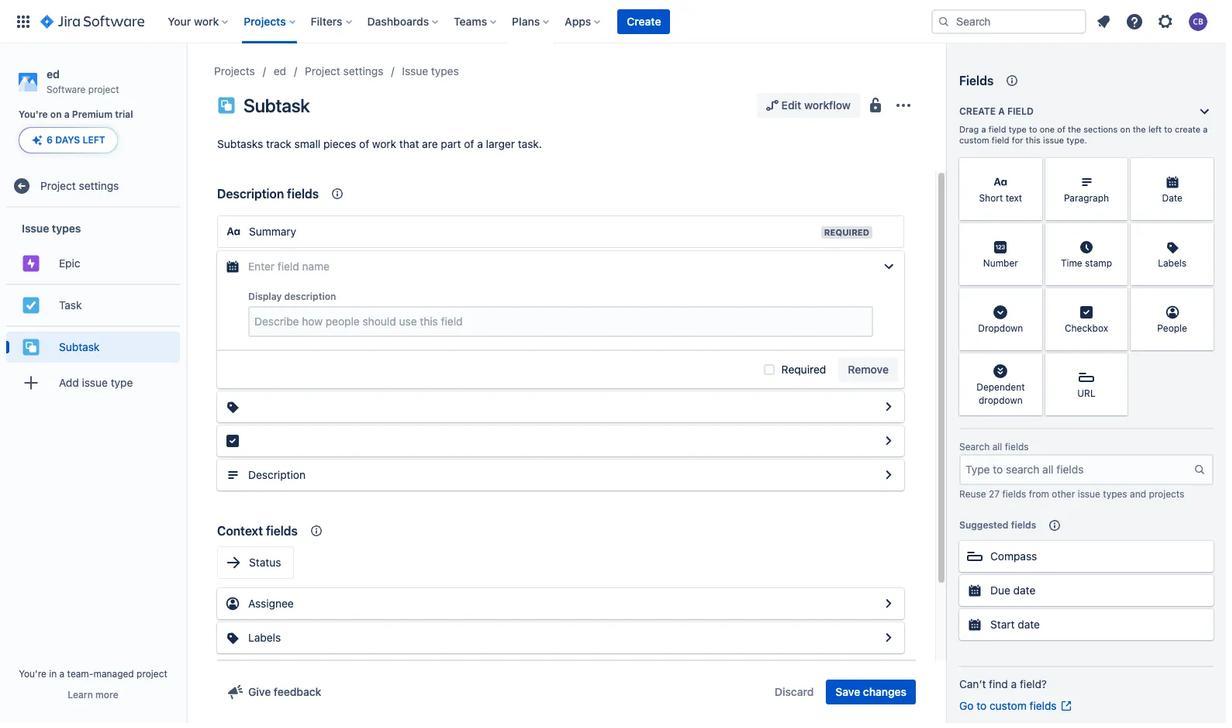 Task type: locate. For each thing, give the bounding box(es) containing it.
feedback
[[274, 686, 322, 699]]

jira software image
[[40, 12, 145, 31], [40, 12, 145, 31]]

projects link
[[214, 62, 255, 81]]

issue inside the add issue type button
[[82, 376, 108, 389]]

0 vertical spatial types
[[431, 64, 459, 78]]

primary element
[[9, 0, 932, 43]]

the up type.
[[1069, 124, 1082, 134]]

description for description fields
[[217, 187, 284, 201]]

of right part
[[464, 137, 474, 151]]

custom down can't find a field?
[[990, 700, 1027, 713]]

open field configuration image inside description button
[[880, 466, 899, 485]]

subtasks
[[217, 137, 263, 151]]

open field configuration image
[[880, 432, 899, 451], [880, 595, 899, 614]]

issue up the epic link
[[22, 222, 49, 235]]

project down 6 days left popup button
[[40, 179, 76, 192]]

description up summary
[[217, 187, 284, 201]]

a right in
[[59, 669, 65, 681]]

0 horizontal spatial project settings link
[[6, 171, 180, 202]]

types left and
[[1104, 489, 1128, 500]]

1 vertical spatial custom
[[990, 700, 1027, 713]]

2 you're from the top
[[19, 669, 46, 681]]

Enter field name field
[[248, 258, 874, 276]]

dependent dropdown
[[977, 382, 1025, 407]]

subtask link
[[6, 332, 180, 363]]

more information image for dependent dropdown
[[1022, 355, 1041, 374]]

date inside button
[[1018, 618, 1041, 632]]

sidebar navigation image
[[169, 62, 203, 93]]

project settings link down 'left'
[[6, 171, 180, 202]]

work right your
[[194, 14, 219, 28]]

1 vertical spatial type
[[111, 376, 133, 389]]

on up 6
[[50, 109, 62, 120]]

fields right all
[[1005, 442, 1029, 453]]

compass
[[991, 550, 1038, 563]]

0 horizontal spatial subtask
[[59, 341, 100, 354]]

1 horizontal spatial type
[[1009, 124, 1027, 134]]

context
[[217, 525, 263, 539]]

1 horizontal spatial work
[[372, 137, 397, 151]]

1 vertical spatial project settings
[[40, 179, 119, 192]]

1 horizontal spatial on
[[1121, 124, 1131, 134]]

required
[[825, 227, 870, 237], [782, 363, 827, 376]]

a down more information about the fields image
[[999, 106, 1005, 117]]

more information about the context fields image right context fields
[[307, 522, 326, 541]]

create right apps dropdown button
[[627, 14, 661, 28]]

a right create
[[1204, 124, 1209, 134]]

plans button
[[508, 9, 556, 34]]

add issue type
[[59, 376, 133, 389]]

dashboards button
[[363, 9, 445, 34]]

0 horizontal spatial create
[[627, 14, 661, 28]]

project settings down 6 days left
[[40, 179, 119, 192]]

of right pieces at the top
[[359, 137, 369, 151]]

pieces
[[324, 137, 356, 151]]

learn
[[68, 690, 93, 701]]

1 horizontal spatial issue
[[402, 64, 428, 78]]

open field configuration image inside assignee button
[[880, 595, 899, 614]]

on
[[50, 109, 62, 120], [1121, 124, 1131, 134]]

search all fields
[[960, 442, 1029, 453]]

1 open field configuration image from the top
[[880, 398, 899, 417]]

more information about the context fields image
[[328, 185, 347, 203], [307, 522, 326, 541]]

0 horizontal spatial issue
[[22, 222, 49, 235]]

1 vertical spatial open field configuration image
[[880, 595, 899, 614]]

0 vertical spatial work
[[194, 14, 219, 28]]

0 vertical spatial you're
[[19, 109, 48, 120]]

1 horizontal spatial types
[[431, 64, 459, 78]]

one
[[1040, 124, 1055, 134]]

0 vertical spatial project
[[305, 64, 341, 78]]

projects inside dropdown button
[[244, 14, 286, 28]]

0 vertical spatial date
[[1014, 584, 1036, 597]]

0 horizontal spatial more information about the context fields image
[[307, 522, 326, 541]]

description up context fields
[[248, 469, 306, 482]]

0 horizontal spatial the
[[1069, 124, 1082, 134]]

your
[[168, 14, 191, 28]]

fields up status
[[266, 525, 298, 539]]

1 vertical spatial issue types
[[22, 222, 81, 235]]

group
[[6, 208, 180, 408]]

date inside button
[[1014, 584, 1036, 597]]

custom down drag
[[960, 135, 990, 145]]

more
[[96, 690, 118, 701]]

0 vertical spatial project
[[88, 84, 119, 95]]

0 horizontal spatial issue
[[82, 376, 108, 389]]

field up for
[[1008, 106, 1034, 117]]

work left that
[[372, 137, 397, 151]]

of inside drag a field type to one of the sections on the left to create a custom field for this issue type.
[[1058, 124, 1066, 134]]

issue
[[402, 64, 428, 78], [22, 222, 49, 235]]

0 horizontal spatial types
[[52, 222, 81, 235]]

1 vertical spatial on
[[1121, 124, 1131, 134]]

1 horizontal spatial the
[[1133, 124, 1147, 134]]

1 vertical spatial labels
[[248, 632, 281, 645]]

settings down 'left'
[[79, 179, 119, 192]]

0 vertical spatial field
[[1008, 106, 1034, 117]]

1 horizontal spatial subtask
[[244, 95, 310, 116]]

labels button
[[217, 623, 905, 654]]

project
[[305, 64, 341, 78], [40, 179, 76, 192]]

add issue type image
[[22, 374, 40, 393]]

project right the managed
[[137, 669, 168, 681]]

projects up ed link
[[244, 14, 286, 28]]

issue inside drag a field type to one of the sections on the left to create a custom field for this issue type.
[[1044, 135, 1065, 145]]

ed for ed software project
[[47, 68, 60, 81]]

that
[[400, 137, 419, 151]]

suggested
[[960, 520, 1009, 532]]

labels up people
[[1159, 258, 1187, 270]]

0 horizontal spatial ed
[[47, 68, 60, 81]]

dropdown
[[979, 395, 1023, 407]]

1 horizontal spatial project settings
[[305, 64, 384, 78]]

save changes button
[[827, 681, 916, 705]]

project right ed link
[[305, 64, 341, 78]]

0 horizontal spatial project
[[88, 84, 119, 95]]

field for create
[[1008, 106, 1034, 117]]

labels
[[1159, 258, 1187, 270], [248, 632, 281, 645]]

trial
[[115, 109, 133, 120]]

to up this
[[1030, 124, 1038, 134]]

0 vertical spatial settings
[[343, 64, 384, 78]]

small
[[295, 137, 321, 151]]

you're up 6
[[19, 109, 48, 120]]

ed inside 'ed software project'
[[47, 68, 60, 81]]

description button
[[217, 460, 905, 491]]

display description
[[248, 291, 336, 303]]

2 horizontal spatial of
[[1058, 124, 1066, 134]]

0 vertical spatial issue
[[1044, 135, 1065, 145]]

issue down one
[[1044, 135, 1065, 145]]

more information image
[[1022, 225, 1041, 244], [1022, 290, 1041, 309], [1108, 290, 1127, 309]]

2 open field configuration image from the top
[[880, 466, 899, 485]]

0 vertical spatial issue
[[402, 64, 428, 78]]

discard
[[775, 686, 814, 699]]

banner
[[0, 0, 1227, 43]]

0 horizontal spatial labels
[[248, 632, 281, 645]]

ed software project
[[47, 68, 119, 95]]

to right the go
[[977, 700, 987, 713]]

0 vertical spatial description
[[217, 187, 284, 201]]

drag a field type to one of the sections on the left to create a custom field for this issue type.
[[960, 124, 1209, 145]]

premium
[[72, 109, 113, 120]]

date right due
[[1014, 584, 1036, 597]]

1 vertical spatial issue
[[82, 376, 108, 389]]

more information image up dropdown
[[1022, 290, 1041, 309]]

ed up software
[[47, 68, 60, 81]]

1 vertical spatial project
[[40, 179, 76, 192]]

project up premium on the top left
[[88, 84, 119, 95]]

more information image for people
[[1194, 290, 1213, 309]]

this link will be opened in a new tab image
[[1060, 701, 1073, 713]]

custom inside drag a field type to one of the sections on the left to create a custom field for this issue type.
[[960, 135, 990, 145]]

1 vertical spatial project settings link
[[6, 171, 180, 202]]

field left for
[[992, 135, 1010, 145]]

create button
[[618, 9, 671, 34]]

settings down filters popup button
[[343, 64, 384, 78]]

0 vertical spatial on
[[50, 109, 62, 120]]

3 open field configuration image from the top
[[880, 629, 899, 648]]

1 horizontal spatial create
[[960, 106, 996, 117]]

fields left more information about the suggested fields icon
[[1012, 520, 1037, 532]]

of right one
[[1058, 124, 1066, 134]]

issue types down dashboards popup button
[[402, 64, 459, 78]]

more information image down text
[[1022, 225, 1041, 244]]

fields left this link will be opened in a new tab icon
[[1030, 700, 1057, 713]]

start
[[991, 618, 1015, 632]]

0 vertical spatial more information about the context fields image
[[328, 185, 347, 203]]

save
[[836, 686, 861, 699]]

more information image
[[1022, 160, 1041, 178], [1108, 160, 1127, 178], [1194, 160, 1213, 178], [1108, 225, 1127, 244], [1194, 225, 1213, 244], [1194, 290, 1213, 309], [1022, 355, 1041, 374]]

project settings down filters popup button
[[305, 64, 384, 78]]

due date button
[[960, 576, 1214, 607]]

ed
[[274, 64, 286, 78], [47, 68, 60, 81]]

more information image down stamp
[[1108, 290, 1127, 309]]

type up for
[[1009, 124, 1027, 134]]

more information about the fields image
[[1004, 71, 1022, 90]]

1 vertical spatial open field configuration image
[[880, 466, 899, 485]]

1 vertical spatial more information about the context fields image
[[307, 522, 326, 541]]

types down primary element
[[431, 64, 459, 78]]

1 horizontal spatial labels
[[1159, 258, 1187, 270]]

0 horizontal spatial issue types
[[22, 222, 81, 235]]

can't find a field?
[[960, 678, 1048, 691]]

2 horizontal spatial to
[[1165, 124, 1173, 134]]

go to custom fields
[[960, 700, 1057, 713]]

start date button
[[960, 610, 1214, 641]]

field
[[1008, 106, 1034, 117], [989, 124, 1007, 134], [992, 135, 1010, 145]]

0 vertical spatial projects
[[244, 14, 286, 28]]

learn more button
[[68, 690, 118, 702]]

plans
[[512, 14, 540, 28]]

the left left
[[1133, 124, 1147, 134]]

1 vertical spatial you're
[[19, 669, 46, 681]]

2 vertical spatial types
[[1104, 489, 1128, 500]]

fields up summary
[[287, 187, 319, 201]]

on inside drag a field type to one of the sections on the left to create a custom field for this issue type.
[[1121, 124, 1131, 134]]

0 vertical spatial type
[[1009, 124, 1027, 134]]

1 vertical spatial subtask
[[59, 341, 100, 354]]

ed right projects link
[[274, 64, 286, 78]]

0 vertical spatial open field configuration image
[[880, 398, 899, 417]]

subtask inside 'link'
[[59, 341, 100, 354]]

a down software
[[64, 109, 70, 120]]

field down create a field
[[989, 124, 1007, 134]]

for
[[1012, 135, 1024, 145]]

1 vertical spatial create
[[960, 106, 996, 117]]

2 vertical spatial open field configuration image
[[880, 629, 899, 648]]

0 vertical spatial labels
[[1159, 258, 1187, 270]]

1 horizontal spatial issue
[[1044, 135, 1065, 145]]

2 horizontal spatial issue
[[1078, 489, 1101, 500]]

2 horizontal spatial types
[[1104, 489, 1128, 500]]

create up drag
[[960, 106, 996, 117]]

0 vertical spatial project settings
[[305, 64, 384, 78]]

your work
[[168, 14, 219, 28]]

team-
[[67, 669, 93, 681]]

issue right other
[[1078, 489, 1101, 500]]

filters button
[[306, 9, 358, 34]]

types up epic
[[52, 222, 81, 235]]

1 horizontal spatial ed
[[274, 64, 286, 78]]

appswitcher icon image
[[14, 12, 33, 31]]

description for description
[[248, 469, 306, 482]]

subtask down ed link
[[244, 95, 310, 116]]

search image
[[938, 15, 951, 28]]

description
[[217, 187, 284, 201], [248, 469, 306, 482]]

2 vertical spatial issue
[[1078, 489, 1101, 500]]

issue right add
[[82, 376, 108, 389]]

you're for you're in a team-managed project
[[19, 669, 46, 681]]

on right sections
[[1121, 124, 1131, 134]]

date right start
[[1018, 618, 1041, 632]]

create inside button
[[627, 14, 661, 28]]

open field configuration image
[[880, 398, 899, 417], [880, 466, 899, 485], [880, 629, 899, 648]]

a
[[999, 106, 1005, 117], [64, 109, 70, 120], [982, 124, 987, 134], [1204, 124, 1209, 134], [477, 137, 483, 151], [59, 669, 65, 681], [1012, 678, 1017, 691]]

0 vertical spatial custom
[[960, 135, 990, 145]]

more information image for paragraph
[[1108, 160, 1127, 178]]

1 horizontal spatial project
[[137, 669, 168, 681]]

0 horizontal spatial project
[[40, 179, 76, 192]]

date for start date
[[1018, 618, 1041, 632]]

description inside button
[[248, 469, 306, 482]]

days
[[55, 134, 80, 146]]

subtask group
[[6, 326, 180, 368]]

0 horizontal spatial settings
[[79, 179, 119, 192]]

1 vertical spatial field
[[989, 124, 1007, 134]]

open field configuration image for description
[[880, 466, 899, 485]]

task.
[[518, 137, 542, 151]]

more information about the context fields image for context fields
[[307, 522, 326, 541]]

to right left
[[1165, 124, 1173, 134]]

1 vertical spatial types
[[52, 222, 81, 235]]

issue
[[1044, 135, 1065, 145], [82, 376, 108, 389], [1078, 489, 1101, 500]]

1 vertical spatial date
[[1018, 618, 1041, 632]]

labels down assignee
[[248, 632, 281, 645]]

save changes
[[836, 686, 907, 699]]

give
[[248, 686, 271, 699]]

part
[[441, 137, 461, 151]]

project settings link down filters popup button
[[305, 62, 384, 81]]

more information about the context fields image for description fields
[[328, 185, 347, 203]]

0 vertical spatial create
[[627, 14, 661, 28]]

1 you're from the top
[[19, 109, 48, 120]]

open field configuration image inside "labels" button
[[880, 629, 899, 648]]

0 vertical spatial subtask
[[244, 95, 310, 116]]

more options image
[[895, 96, 913, 115]]

work
[[194, 14, 219, 28], [372, 137, 397, 151]]

time
[[1061, 258, 1083, 270]]

1 vertical spatial description
[[248, 469, 306, 482]]

checkbox
[[1065, 323, 1109, 335]]

compass button
[[960, 542, 1214, 573]]

type inside button
[[111, 376, 133, 389]]

0 horizontal spatial type
[[111, 376, 133, 389]]

settings
[[343, 64, 384, 78], [79, 179, 119, 192]]

0 vertical spatial issue types
[[402, 64, 459, 78]]

0 vertical spatial project settings link
[[305, 62, 384, 81]]

0 horizontal spatial of
[[359, 137, 369, 151]]

you're left in
[[19, 669, 46, 681]]

fields
[[287, 187, 319, 201], [1005, 442, 1029, 453], [1003, 489, 1027, 500], [1012, 520, 1037, 532], [266, 525, 298, 539], [1030, 700, 1057, 713]]

issue down dashboards popup button
[[402, 64, 428, 78]]

1 vertical spatial settings
[[79, 179, 119, 192]]

and
[[1131, 489, 1147, 500]]

Type to search all fields text field
[[961, 456, 1194, 484]]

1 horizontal spatial more information about the context fields image
[[328, 185, 347, 203]]

0 vertical spatial required
[[825, 227, 870, 237]]

0 horizontal spatial project settings
[[40, 179, 119, 192]]

more information image for dropdown
[[1022, 290, 1041, 309]]

0 horizontal spatial work
[[194, 14, 219, 28]]

project settings link
[[305, 62, 384, 81], [6, 171, 180, 202]]

create
[[627, 14, 661, 28], [960, 106, 996, 117]]

give feedback button
[[217, 681, 331, 705]]

subtask up add
[[59, 341, 100, 354]]

your work button
[[163, 9, 235, 34]]

type down subtask 'link'
[[111, 376, 133, 389]]

dependent
[[977, 382, 1025, 393]]

more information about the context fields image down pieces at the top
[[328, 185, 347, 203]]

0 vertical spatial open field configuration image
[[880, 432, 899, 451]]

Search field
[[932, 9, 1087, 34]]

projects up issue type icon at the left top of the page
[[214, 64, 255, 78]]

1 vertical spatial work
[[372, 137, 397, 151]]

2 open field configuration image from the top
[[880, 595, 899, 614]]

issue types up epic
[[22, 222, 81, 235]]

1 vertical spatial projects
[[214, 64, 255, 78]]

all
[[993, 442, 1003, 453]]



Task type: vqa. For each thing, say whether or not it's contained in the screenshot.
Reporter BUTTON
no



Task type: describe. For each thing, give the bounding box(es) containing it.
0 horizontal spatial to
[[977, 700, 987, 713]]

drag
[[960, 124, 979, 134]]

edit
[[782, 99, 802, 112]]

track
[[266, 137, 292, 151]]

6
[[47, 134, 53, 146]]

1 vertical spatial issue
[[22, 222, 49, 235]]

projects for projects link
[[214, 64, 255, 78]]

fields right "27" at the right of page
[[1003, 489, 1027, 500]]

help image
[[1126, 12, 1145, 31]]

27
[[989, 489, 1000, 500]]

go
[[960, 700, 974, 713]]

subtasks track small pieces of work that are part of a larger task.
[[217, 137, 542, 151]]

Display description field
[[250, 308, 872, 336]]

1 the from the left
[[1069, 124, 1082, 134]]

this
[[1026, 135, 1041, 145]]

more information image for labels
[[1194, 225, 1213, 244]]

projects for projects dropdown button
[[244, 14, 286, 28]]

reuse 27 fields from other issue types and projects
[[960, 489, 1185, 500]]

text
[[1006, 193, 1023, 204]]

field for drag
[[989, 124, 1007, 134]]

task
[[59, 299, 82, 312]]

open field configuration image for labels
[[880, 629, 899, 648]]

apps
[[565, 14, 592, 28]]

no restrictions image
[[867, 96, 885, 115]]

0 horizontal spatial on
[[50, 109, 62, 120]]

labels inside "labels" button
[[248, 632, 281, 645]]

you're on a premium trial
[[19, 109, 133, 120]]

assignee
[[248, 598, 294, 611]]

due date
[[991, 584, 1036, 597]]

fields
[[960, 74, 994, 88]]

remove button
[[839, 358, 899, 383]]

you're for you're on a premium trial
[[19, 109, 48, 120]]

managed
[[93, 669, 134, 681]]

sections
[[1084, 124, 1118, 134]]

short text
[[980, 193, 1023, 204]]

a right find
[[1012, 678, 1017, 691]]

more information image for checkbox
[[1108, 290, 1127, 309]]

number
[[984, 258, 1019, 270]]

ed link
[[274, 62, 286, 81]]

date
[[1163, 193, 1183, 204]]

close field configuration image
[[880, 258, 899, 276]]

date for due date
[[1014, 584, 1036, 597]]

more information image for time stamp
[[1108, 225, 1127, 244]]

task link
[[6, 290, 180, 322]]

type inside drag a field type to one of the sections on the left to create a custom field for this issue type.
[[1009, 124, 1027, 134]]

1 horizontal spatial project
[[305, 64, 341, 78]]

2 vertical spatial field
[[992, 135, 1010, 145]]

software
[[47, 84, 86, 95]]

field?
[[1020, 678, 1048, 691]]

1 horizontal spatial project settings link
[[305, 62, 384, 81]]

can't
[[960, 678, 987, 691]]

you're in a team-managed project
[[19, 669, 168, 681]]

edit workflow
[[782, 99, 851, 112]]

apps button
[[560, 9, 607, 34]]

6 days left
[[47, 134, 105, 146]]

search
[[960, 442, 990, 453]]

dashboards
[[367, 14, 429, 28]]

epic link
[[6, 249, 180, 280]]

1 vertical spatial project
[[137, 669, 168, 681]]

1 horizontal spatial of
[[464, 137, 474, 151]]

more information image for short text
[[1022, 160, 1041, 178]]

reuse
[[960, 489, 987, 500]]

short
[[980, 193, 1004, 204]]

display
[[248, 291, 282, 303]]

learn more
[[68, 690, 118, 701]]

2 the from the left
[[1133, 124, 1147, 134]]

changes
[[864, 686, 907, 699]]

more information image for number
[[1022, 225, 1041, 244]]

1 horizontal spatial to
[[1030, 124, 1038, 134]]

1 horizontal spatial issue types
[[402, 64, 459, 78]]

fields inside the go to custom fields link
[[1030, 700, 1057, 713]]

description
[[284, 291, 336, 303]]

a right drag
[[982, 124, 987, 134]]

a left larger
[[477, 137, 483, 151]]

more information image for date
[[1194, 160, 1213, 178]]

find
[[990, 678, 1009, 691]]

projects button
[[239, 9, 302, 34]]

go to custom fields link
[[960, 699, 1073, 715]]

1 open field configuration image from the top
[[880, 432, 899, 451]]

notifications image
[[1095, 12, 1114, 31]]

filters
[[311, 14, 343, 28]]

summary
[[249, 225, 297, 238]]

are
[[422, 137, 438, 151]]

create for create a field
[[960, 106, 996, 117]]

start date
[[991, 618, 1041, 632]]

left
[[83, 134, 105, 146]]

teams button
[[449, 9, 503, 34]]

group containing issue types
[[6, 208, 180, 408]]

1 horizontal spatial settings
[[343, 64, 384, 78]]

issue type icon image
[[217, 96, 236, 115]]

1 vertical spatial required
[[782, 363, 827, 376]]

create for create
[[627, 14, 661, 28]]

description fields
[[217, 187, 319, 201]]

work inside your work dropdown button
[[194, 14, 219, 28]]

dropdown
[[979, 323, 1024, 335]]

due
[[991, 584, 1011, 597]]

add
[[59, 376, 79, 389]]

stamp
[[1086, 258, 1113, 270]]

from
[[1029, 489, 1050, 500]]

add issue type button
[[6, 368, 180, 399]]

create
[[1176, 124, 1201, 134]]

larger
[[486, 137, 515, 151]]

ed for ed
[[274, 64, 286, 78]]

banner containing your work
[[0, 0, 1227, 43]]

edit workflow button
[[757, 93, 861, 118]]

assignee button
[[217, 589, 905, 620]]

project inside 'ed software project'
[[88, 84, 119, 95]]

settings image
[[1157, 12, 1176, 31]]

paragraph
[[1065, 193, 1110, 204]]

status
[[249, 556, 281, 570]]

discard button
[[766, 681, 824, 705]]

6 days left button
[[19, 128, 117, 153]]

your profile and settings image
[[1190, 12, 1208, 31]]

more information about the suggested fields image
[[1046, 517, 1065, 535]]

other
[[1052, 489, 1076, 500]]



